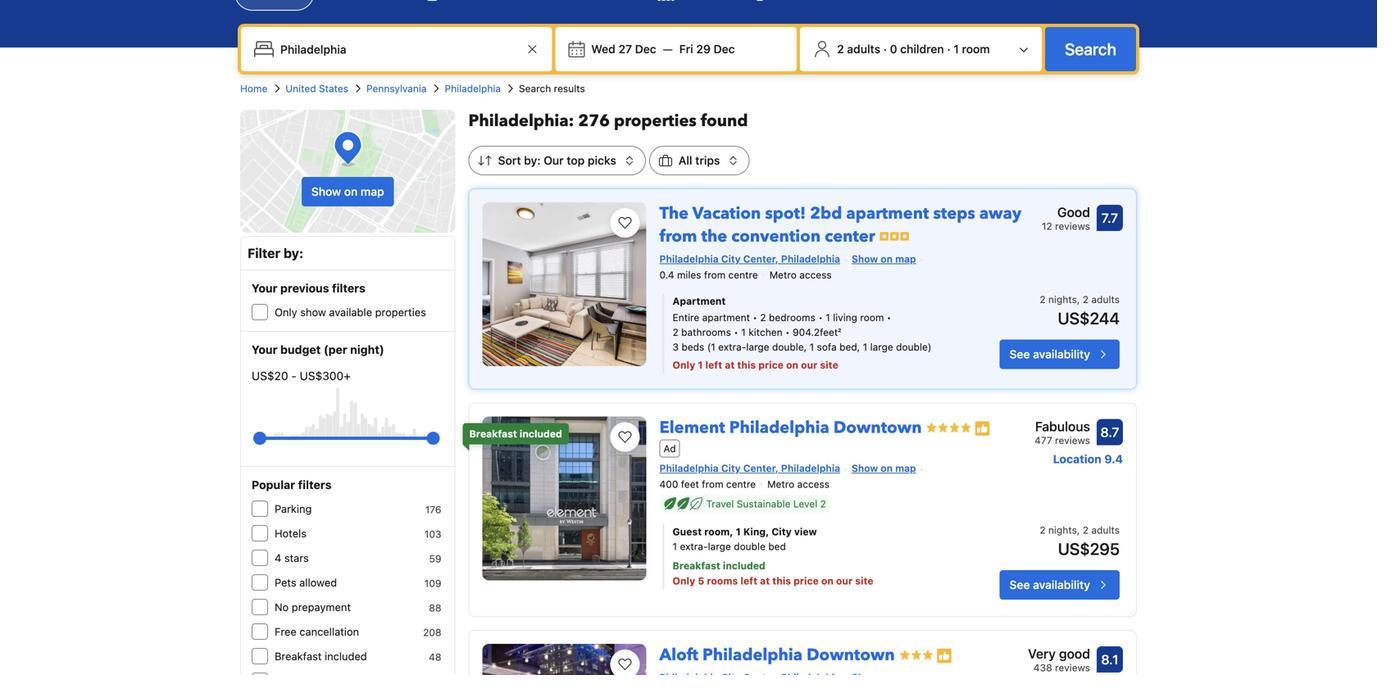 Task type: vqa. For each thing, say whether or not it's contained in the screenshot.


Task type: describe. For each thing, give the bounding box(es) containing it.
sort by: our top picks
[[498, 154, 616, 167]]

rooms
[[707, 576, 738, 587]]

centre for philadelphia
[[726, 479, 756, 490]]

, for the vacation spot! 2bd apartment steps away from the convention center
[[1077, 294, 1080, 305]]

budget
[[280, 343, 321, 357]]

2 nights , 2 adults us$244
[[1040, 294, 1120, 328]]

this property is part of our preferred partner programme. it is committed to providing commendable service and good value. it will pay us a higher commission if you make a booking. image for element philadelphia downtown
[[975, 421, 991, 437]]

good
[[1059, 647, 1091, 662]]

by: for filter
[[284, 246, 304, 261]]

scored 8.7 element
[[1097, 419, 1123, 446]]

adults inside the 2 adults · 0 children · 1 room dropdown button
[[847, 42, 881, 56]]

map for the vacation spot! 2bd apartment steps away from the convention center
[[896, 253, 916, 265]]

philadelphia link
[[445, 81, 501, 96]]

large inside the guest room, 1 king, city view 1 extra-large double bed breakfast included only 5 rooms left at this price on our site
[[708, 541, 731, 553]]

metro access for downtown
[[768, 479, 830, 490]]

reviews inside very good 438 reviews
[[1055, 663, 1091, 674]]

parking
[[275, 503, 312, 515]]

search for search results
[[519, 83, 551, 94]]

pennsylvania
[[367, 83, 427, 94]]

search results updated. philadelphia: 276 properties found. element
[[469, 110, 1137, 133]]

show on map for the vacation spot! 2bd apartment steps away from the convention center
[[852, 253, 916, 265]]

your budget (per night)
[[252, 343, 384, 357]]

reviews for fabulous
[[1055, 435, 1091, 446]]

sustainable
[[737, 499, 791, 510]]

2 vertical spatial included
[[325, 651, 367, 663]]

the vacation spot! 2bd apartment steps away from the convention center
[[660, 203, 1022, 248]]

276
[[578, 110, 610, 132]]

extra- inside apartment entire apartment • 2 bedrooms • 1 living room • 2 bathrooms • 1 kitchen • 904.2feet² 3 beds (1 extra-large double, 1 sofa bed, 1 large double) only 1 left at this price on our site
[[719, 341, 746, 353]]

scored 8.1 element
[[1097, 647, 1123, 673]]

popular
[[252, 478, 295, 492]]

sofa
[[817, 341, 837, 353]]

• right living
[[887, 312, 892, 323]]

element philadelphia downtown link
[[660, 410, 922, 439]]

all trips button
[[649, 146, 750, 175]]

double,
[[772, 341, 807, 353]]

109
[[425, 578, 442, 590]]

4
[[275, 552, 282, 565]]

centre for vacation
[[729, 269, 758, 281]]

1 horizontal spatial included
[[520, 428, 562, 440]]

this inside the guest room, 1 king, city view 1 extra-large double bed breakfast included only 5 rooms left at this price on our site
[[773, 576, 791, 587]]

only show available properties
[[275, 306, 426, 319]]

left inside apartment entire apartment • 2 bedrooms • 1 living room • 2 bathrooms • 1 kitchen • 904.2feet² 3 beds (1 extra-large double, 1 sofa bed, 1 large double) only 1 left at this price on our site
[[706, 359, 723, 371]]

our
[[544, 154, 564, 167]]

400 feet from centre
[[660, 479, 756, 490]]

picks
[[588, 154, 616, 167]]

27
[[619, 42, 632, 56]]

sort
[[498, 154, 521, 167]]

pets allowed
[[275, 577, 337, 589]]

included inside the guest room, 1 king, city view 1 extra-large double bed breakfast included only 5 rooms left at this price on our site
[[723, 560, 766, 572]]

2 horizontal spatial large
[[870, 341, 894, 353]]

access for spot!
[[800, 269, 832, 281]]

filter
[[248, 246, 281, 261]]

1 left king,
[[736, 526, 741, 538]]

us$244
[[1058, 309, 1120, 328]]

extra- inside the guest room, 1 king, city view 1 extra-large double bed breakfast included only 5 rooms left at this price on our site
[[680, 541, 708, 553]]

metro for philadelphia
[[768, 479, 795, 490]]

• up double,
[[786, 327, 790, 338]]

location 9.4
[[1053, 453, 1123, 466]]

from for the
[[704, 269, 726, 281]]

us$20 - us$300+
[[252, 369, 351, 383]]

nights for the vacation spot! 2bd apartment steps away from the convention center
[[1049, 294, 1077, 305]]

very good 438 reviews
[[1028, 647, 1091, 674]]

element philadelphia downtown
[[660, 417, 922, 439]]

, for element philadelphia downtown
[[1077, 525, 1080, 536]]

guest
[[673, 526, 702, 538]]

philadelphia city center, philadelphia for vacation
[[660, 253, 841, 265]]

element philadelphia downtown image
[[483, 417, 647, 581]]

1 horizontal spatial large
[[746, 341, 770, 353]]

free cancellation
[[275, 626, 359, 638]]

steps
[[934, 203, 976, 225]]

prepayment
[[292, 601, 351, 614]]

1 horizontal spatial breakfast included
[[469, 428, 562, 440]]

show on map button
[[302, 177, 394, 207]]

city inside the guest room, 1 king, city view 1 extra-large double bed breakfast included only 5 rooms left at this price on our site
[[772, 526, 792, 538]]

us$300+
[[300, 369, 351, 383]]

pets
[[275, 577, 297, 589]]

show inside show on map button
[[311, 185, 341, 198]]

wed 27 dec button
[[585, 34, 663, 64]]

kitchen
[[749, 327, 783, 338]]

good 12 reviews
[[1042, 205, 1091, 232]]

map for element philadelphia downtown
[[896, 463, 916, 475]]

48
[[429, 652, 442, 663]]

1 down guest
[[673, 541, 677, 553]]

spot!
[[765, 203, 806, 225]]

438
[[1034, 663, 1053, 674]]

apartment
[[673, 295, 726, 307]]

philadelphia up level
[[781, 463, 841, 475]]

the
[[702, 226, 728, 248]]

beds
[[682, 341, 705, 353]]

living
[[833, 312, 858, 323]]

all
[[679, 154, 693, 167]]

1 right bed,
[[863, 341, 868, 353]]

0 vertical spatial properties
[[614, 110, 697, 132]]

Where are you going? field
[[274, 34, 523, 64]]

adults for downtown
[[1092, 525, 1120, 536]]

philadelphia up travel sustainable level 2 at the bottom right
[[730, 417, 830, 439]]

aloft philadelphia downtown
[[660, 645, 895, 667]]

our inside the guest room, 1 king, city view 1 extra-large double bed breakfast included only 5 rooms left at this price on our site
[[836, 576, 853, 587]]

adults for spot!
[[1092, 294, 1120, 305]]

ad
[[664, 443, 676, 455]]

477
[[1035, 435, 1053, 446]]

0.4 miles from centre
[[660, 269, 758, 281]]

only inside the guest room, 1 king, city view 1 extra-large double bed breakfast included only 5 rooms left at this price on our site
[[673, 576, 696, 587]]

2 inside dropdown button
[[837, 42, 844, 56]]

2 dec from the left
[[714, 42, 735, 56]]

show on map inside show on map button
[[311, 185, 384, 198]]

availability for element philadelphia downtown
[[1033, 579, 1091, 592]]

our inside apartment entire apartment • 2 bedrooms • 1 living room • 2 bathrooms • 1 kitchen • 904.2feet² 3 beds (1 extra-large double, 1 sofa bed, 1 large double) only 1 left at this price on our site
[[801, 359, 818, 371]]

fabulous element
[[1035, 417, 1091, 437]]

philadelphia up philadelphia:
[[445, 83, 501, 94]]

see for element philadelphia downtown
[[1010, 579, 1030, 592]]

nights for element philadelphia downtown
[[1049, 525, 1077, 536]]

entire
[[673, 312, 700, 323]]

0 vertical spatial breakfast
[[469, 428, 517, 440]]

pennsylvania link
[[367, 81, 427, 96]]

88
[[429, 603, 442, 614]]

1 dec from the left
[[635, 42, 657, 56]]

59
[[429, 554, 442, 565]]

center, for vacation
[[744, 253, 779, 265]]

good element
[[1042, 203, 1091, 222]]

0
[[890, 42, 898, 56]]

apartment link
[[673, 294, 950, 309]]

home link
[[240, 81, 268, 96]]

your for your budget (per night)
[[252, 343, 278, 357]]

29
[[696, 42, 711, 56]]

availability for the vacation spot! 2bd apartment steps away from the convention center
[[1033, 348, 1091, 361]]

feet
[[681, 479, 699, 490]]

away
[[980, 203, 1022, 225]]

cancellation
[[300, 626, 359, 638]]

(1
[[707, 341, 716, 353]]

home
[[240, 83, 268, 94]]

show on map for element philadelphia downtown
[[852, 463, 916, 475]]

show for the vacation spot! 2bd apartment steps away from the convention center
[[852, 253, 878, 265]]

bed
[[769, 541, 786, 553]]



Task type: locate. For each thing, give the bounding box(es) containing it.
0 horizontal spatial search
[[519, 83, 551, 94]]

1 availability from the top
[[1033, 348, 1091, 361]]

1 see from the top
[[1010, 348, 1030, 361]]

1 vertical spatial from
[[704, 269, 726, 281]]

see availability link for element philadelphia downtown
[[1000, 571, 1120, 600]]

metro for vacation
[[770, 269, 797, 281]]

1 left living
[[826, 312, 831, 323]]

adults inside "2 nights , 2 adults us$295"
[[1092, 525, 1120, 536]]

adults up 'us$295'
[[1092, 525, 1120, 536]]

this property is part of our preferred partner programme. it is committed to providing commendable service and good value. it will pay us a higher commission if you make a booking. image
[[975, 421, 991, 437]]

1 vertical spatial map
[[896, 253, 916, 265]]

1 vertical spatial ,
[[1077, 525, 1080, 536]]

0 vertical spatial by:
[[524, 154, 541, 167]]

this inside apartment entire apartment • 2 bedrooms • 1 living room • 2 bathrooms • 1 kitchen • 904.2feet² 3 beds (1 extra-large double, 1 sofa bed, 1 large double) only 1 left at this price on our site
[[738, 359, 756, 371]]

0 vertical spatial filters
[[332, 282, 366, 295]]

2 vertical spatial show on map
[[852, 463, 916, 475]]

this down 'kitchen'
[[738, 359, 756, 371]]

1 horizontal spatial by:
[[524, 154, 541, 167]]

0 horizontal spatial this
[[738, 359, 756, 371]]

0 vertical spatial your
[[252, 282, 278, 295]]

from inside the vacation spot! 2bd apartment steps away from the convention center
[[660, 226, 697, 248]]

breakfast inside the guest room, 1 king, city view 1 extra-large double bed breakfast included only 5 rooms left at this price on our site
[[673, 560, 721, 572]]

1 vertical spatial our
[[836, 576, 853, 587]]

properties right available
[[375, 306, 426, 319]]

0 horizontal spatial extra-
[[680, 541, 708, 553]]

1 vertical spatial properties
[[375, 306, 426, 319]]

see availability for the vacation spot! 2bd apartment steps away from the convention center
[[1010, 348, 1091, 361]]

0 vertical spatial room
[[962, 42, 990, 56]]

only left 5 on the right bottom of page
[[673, 576, 696, 587]]

metro access for spot!
[[770, 269, 832, 281]]

your down filter
[[252, 282, 278, 295]]

aloft
[[660, 645, 699, 667]]

available
[[329, 306, 372, 319]]

1 vertical spatial reviews
[[1055, 435, 1091, 446]]

see availability down "2 nights , 2 adults us$295"
[[1010, 579, 1091, 592]]

• up 'kitchen'
[[753, 312, 758, 323]]

by: for sort
[[524, 154, 541, 167]]

1 nights from the top
[[1049, 294, 1077, 305]]

philadelphia city center, philadelphia for philadelphia
[[660, 463, 841, 475]]

adults inside '2 nights , 2 adults us$244'
[[1092, 294, 1120, 305]]

1 right children
[[954, 42, 959, 56]]

availability down 'us$295'
[[1033, 579, 1091, 592]]

by:
[[524, 154, 541, 167], [284, 246, 304, 261]]

metro up travel sustainable level 2 at the bottom right
[[768, 479, 795, 490]]

site down sofa
[[820, 359, 839, 371]]

1 vertical spatial adults
[[1092, 294, 1120, 305]]

1 center, from the top
[[744, 253, 779, 265]]

united states
[[286, 83, 349, 94]]

0 vertical spatial at
[[725, 359, 735, 371]]

popular filters
[[252, 478, 332, 492]]

2 adults · 0 children · 1 room button
[[807, 34, 1036, 65]]

philadelphia city center, philadelphia down convention
[[660, 253, 841, 265]]

this
[[738, 359, 756, 371], [773, 576, 791, 587]]

philadelphia down convention
[[781, 253, 841, 265]]

map inside button
[[361, 185, 384, 198]]

apartment inside apartment entire apartment • 2 bedrooms • 1 living room • 2 bathrooms • 1 kitchen • 904.2feet² 3 beds (1 extra-large double, 1 sofa bed, 1 large double) only 1 left at this price on our site
[[702, 312, 750, 323]]

philadelphia: 276 properties found
[[469, 110, 748, 132]]

0 vertical spatial included
[[520, 428, 562, 440]]

metro access up apartment link
[[770, 269, 832, 281]]

center, down convention
[[744, 253, 779, 265]]

1 horizontal spatial search
[[1065, 39, 1117, 59]]

group
[[260, 426, 433, 452]]

0 vertical spatial this
[[738, 359, 756, 371]]

center, for philadelphia
[[744, 463, 779, 475]]

0 horizontal spatial breakfast
[[275, 651, 322, 663]]

2 · from the left
[[947, 42, 951, 56]]

1 , from the top
[[1077, 294, 1080, 305]]

0 horizontal spatial apartment
[[702, 312, 750, 323]]

city for philadelphia
[[721, 463, 741, 475]]

at down bed
[[760, 576, 770, 587]]

only left show
[[275, 306, 297, 319]]

1 see availability from the top
[[1010, 348, 1091, 361]]

0 vertical spatial center,
[[744, 253, 779, 265]]

8.1
[[1102, 652, 1119, 668]]

room right living
[[860, 312, 884, 323]]

extra- right (1
[[719, 341, 746, 353]]

states
[[319, 83, 349, 94]]

trips
[[696, 154, 720, 167]]

2 adults · 0 children · 1 room
[[837, 42, 990, 56]]

1 vertical spatial city
[[721, 463, 741, 475]]

0 vertical spatial apartment
[[847, 203, 929, 225]]

2 see from the top
[[1010, 579, 1030, 592]]

904.2feet²
[[793, 327, 842, 338]]

adults
[[847, 42, 881, 56], [1092, 294, 1120, 305], [1092, 525, 1120, 536]]

reviews for good
[[1055, 221, 1091, 232]]

1 down beds at the bottom
[[698, 359, 703, 371]]

left
[[706, 359, 723, 371], [741, 576, 758, 587]]

filters up only show available properties at the left of the page
[[332, 282, 366, 295]]

(per
[[324, 343, 347, 357]]

1 inside dropdown button
[[954, 42, 959, 56]]

2 , from the top
[[1077, 525, 1080, 536]]

1 vertical spatial show
[[852, 253, 878, 265]]

city up bed
[[772, 526, 792, 538]]

400
[[660, 479, 678, 490]]

1 vertical spatial availability
[[1033, 579, 1091, 592]]

1 vertical spatial price
[[794, 576, 819, 587]]

1 see availability link from the top
[[1000, 340, 1120, 369]]

metro up apartment link
[[770, 269, 797, 281]]

• left 'kitchen'
[[734, 327, 739, 338]]

left down (1
[[706, 359, 723, 371]]

left inside the guest room, 1 king, city view 1 extra-large double bed breakfast included only 5 rooms left at this price on our site
[[741, 576, 758, 587]]

8.7
[[1101, 425, 1120, 440]]

king,
[[744, 526, 769, 538]]

scored 7.7 element
[[1097, 205, 1123, 231]]

0 horizontal spatial included
[[325, 651, 367, 663]]

1 vertical spatial extra-
[[680, 541, 708, 553]]

price down double,
[[759, 359, 784, 371]]

philadelphia up feet
[[660, 463, 719, 475]]

, inside '2 nights , 2 adults us$244'
[[1077, 294, 1080, 305]]

site
[[820, 359, 839, 371], [855, 576, 874, 587]]

city up the 400 feet from centre
[[721, 463, 741, 475]]

nights up 'us$295'
[[1049, 525, 1077, 536]]

room inside dropdown button
[[962, 42, 990, 56]]

found
[[701, 110, 748, 132]]

2 reviews from the top
[[1055, 435, 1091, 446]]

filters up parking
[[298, 478, 332, 492]]

centre up travel
[[726, 479, 756, 490]]

5
[[698, 576, 705, 587]]

our down sofa
[[801, 359, 818, 371]]

dec right 29
[[714, 42, 735, 56]]

double)
[[896, 341, 932, 353]]

0 horizontal spatial our
[[801, 359, 818, 371]]

0 vertical spatial adults
[[847, 42, 881, 56]]

at inside apartment entire apartment • 2 bedrooms • 1 living room • 2 bathrooms • 1 kitchen • 904.2feet² 3 beds (1 extra-large double, 1 sofa bed, 1 large double) only 1 left at this price on our site
[[725, 359, 735, 371]]

price inside the guest room, 1 king, city view 1 extra-large double bed breakfast included only 5 rooms left at this price on our site
[[794, 576, 819, 587]]

left right rooms
[[741, 576, 758, 587]]

view
[[795, 526, 817, 538]]

2 vertical spatial only
[[673, 576, 696, 587]]

availability
[[1033, 348, 1091, 361], [1033, 579, 1091, 592]]

1 vertical spatial only
[[673, 359, 696, 371]]

apartment up center
[[847, 203, 929, 225]]

, up 'us$295'
[[1077, 525, 1080, 536]]

adults up us$244
[[1092, 294, 1120, 305]]

travel sustainable level 2
[[706, 499, 826, 510]]

this down bed
[[773, 576, 791, 587]]

1 reviews from the top
[[1055, 221, 1091, 232]]

large down room,
[[708, 541, 731, 553]]

show on map
[[311, 185, 384, 198], [852, 253, 916, 265], [852, 463, 916, 475]]

room right children
[[962, 42, 990, 56]]

your for your previous filters
[[252, 282, 278, 295]]

0 horizontal spatial room
[[860, 312, 884, 323]]

properties up all
[[614, 110, 697, 132]]

allowed
[[299, 577, 337, 589]]

1 vertical spatial metro
[[768, 479, 795, 490]]

1 horizontal spatial apartment
[[847, 203, 929, 225]]

1 horizontal spatial price
[[794, 576, 819, 587]]

guest room, 1 king, city view 1 extra-large double bed breakfast included only 5 rooms left at this price on our site
[[673, 526, 874, 587]]

1 vertical spatial philadelphia city center, philadelphia
[[660, 463, 841, 475]]

by: left our
[[524, 154, 541, 167]]

1 vertical spatial by:
[[284, 246, 304, 261]]

0 vertical spatial only
[[275, 306, 297, 319]]

the vacation spot! 2bd apartment steps away from the convention center link
[[660, 196, 1022, 248]]

reviews inside fabulous 477 reviews
[[1055, 435, 1091, 446]]

the
[[660, 203, 689, 225]]

4 stars
[[275, 552, 309, 565]]

1 vertical spatial this
[[773, 576, 791, 587]]

1 horizontal spatial breakfast
[[469, 428, 517, 440]]

fri
[[680, 42, 693, 56]]

1 vertical spatial your
[[252, 343, 278, 357]]

nights inside '2 nights , 2 adults us$244'
[[1049, 294, 1077, 305]]

centre down convention
[[729, 269, 758, 281]]

0 vertical spatial see availability
[[1010, 348, 1091, 361]]

see availability link for the vacation spot! 2bd apartment steps away from the convention center
[[1000, 340, 1120, 369]]

previous
[[280, 282, 329, 295]]

see for the vacation spot! 2bd apartment steps away from the convention center
[[1010, 348, 1030, 361]]

1 vertical spatial downtown
[[807, 645, 895, 667]]

3 reviews from the top
[[1055, 663, 1091, 674]]

large right bed,
[[870, 341, 894, 353]]

see availability for element philadelphia downtown
[[1010, 579, 1091, 592]]

at inside the guest room, 1 king, city view 1 extra-large double bed breakfast included only 5 rooms left at this price on our site
[[760, 576, 770, 587]]

0 horizontal spatial properties
[[375, 306, 426, 319]]

1 horizontal spatial dec
[[714, 42, 735, 56]]

0 vertical spatial see availability link
[[1000, 340, 1120, 369]]

0 vertical spatial map
[[361, 185, 384, 198]]

0 horizontal spatial left
[[706, 359, 723, 371]]

0 vertical spatial show
[[311, 185, 341, 198]]

price down 'view'
[[794, 576, 819, 587]]

reviews inside good 12 reviews
[[1055, 221, 1091, 232]]

12
[[1042, 221, 1053, 232]]

2 your from the top
[[252, 343, 278, 357]]

philadelphia city center, philadelphia
[[660, 253, 841, 265], [660, 463, 841, 475]]

see availability link
[[1000, 340, 1120, 369], [1000, 571, 1120, 600]]

· left 0
[[884, 42, 887, 56]]

0 vertical spatial see
[[1010, 348, 1030, 361]]

0 horizontal spatial breakfast included
[[275, 651, 367, 663]]

1 vertical spatial see availability
[[1010, 579, 1091, 592]]

0 vertical spatial left
[[706, 359, 723, 371]]

0.4
[[660, 269, 675, 281]]

,
[[1077, 294, 1080, 305], [1077, 525, 1080, 536]]

1 vertical spatial see availability link
[[1000, 571, 1120, 600]]

1 vertical spatial at
[[760, 576, 770, 587]]

—
[[663, 42, 673, 56]]

apartment inside the vacation spot! 2bd apartment steps away from the convention center
[[847, 203, 929, 225]]

availability down us$244
[[1033, 348, 1091, 361]]

this property is part of our preferred partner programme. it is committed to providing commendable service and good value. it will pay us a higher commission if you make a booking. image
[[975, 421, 991, 437], [936, 648, 953, 665], [936, 648, 953, 665]]

search results
[[519, 83, 585, 94]]

bed,
[[840, 341, 860, 353]]

your up us$20
[[252, 343, 278, 357]]

apartment up the "bathrooms"
[[702, 312, 750, 323]]

show
[[300, 306, 326, 319]]

element
[[660, 417, 725, 439]]

2bd
[[810, 203, 842, 225]]

1 vertical spatial breakfast included
[[275, 651, 367, 663]]

2 vertical spatial breakfast
[[275, 651, 322, 663]]

on inside the guest room, 1 king, city view 1 extra-large double bed breakfast included only 5 rooms left at this price on our site
[[822, 576, 834, 587]]

0 vertical spatial show on map
[[311, 185, 384, 198]]

large
[[746, 341, 770, 353], [870, 341, 894, 353], [708, 541, 731, 553]]

0 vertical spatial centre
[[729, 269, 758, 281]]

0 vertical spatial city
[[721, 253, 741, 265]]

center, up sustainable
[[744, 463, 779, 475]]

see availability down '2 nights , 2 adults us$244'
[[1010, 348, 1091, 361]]

the vacation spot! 2bd apartment steps away from the convention center image
[[483, 203, 647, 367]]

1 philadelphia city center, philadelphia from the top
[[660, 253, 841, 265]]

, up us$244
[[1077, 294, 1080, 305]]

city for vacation
[[721, 253, 741, 265]]

no
[[275, 601, 289, 614]]

us$295
[[1058, 540, 1120, 559]]

show for element philadelphia downtown
[[852, 463, 878, 475]]

only inside apartment entire apartment • 2 bedrooms • 1 living room • 2 bathrooms • 1 kitchen • 904.2feet² 3 beds (1 extra-large double, 1 sofa bed, 1 large double) only 1 left at this price on our site
[[673, 359, 696, 371]]

0 vertical spatial downtown
[[834, 417, 922, 439]]

1 vertical spatial nights
[[1049, 525, 1077, 536]]

price inside apartment entire apartment • 2 bedrooms • 1 living room • 2 bathrooms • 1 kitchen • 904.2feet² 3 beds (1 extra-large double, 1 sofa bed, 1 large double) only 1 left at this price on our site
[[759, 359, 784, 371]]

1 horizontal spatial extra-
[[719, 341, 746, 353]]

see availability link down 'us$295'
[[1000, 571, 1120, 600]]

map
[[361, 185, 384, 198], [896, 253, 916, 265], [896, 463, 916, 475]]

on inside apartment entire apartment • 2 bedrooms • 1 living room • 2 bathrooms • 1 kitchen • 904.2feet² 3 beds (1 extra-large double, 1 sofa bed, 1 large double) only 1 left at this price on our site
[[786, 359, 799, 371]]

2 vertical spatial reviews
[[1055, 663, 1091, 674]]

wed 27 dec — fri 29 dec
[[592, 42, 735, 56]]

on inside button
[[344, 185, 358, 198]]

0 horizontal spatial at
[[725, 359, 735, 371]]

from right the miles
[[704, 269, 726, 281]]

9.4
[[1105, 453, 1123, 466]]

, inside "2 nights , 2 adults us$295"
[[1077, 525, 1080, 536]]

2 nights , 2 adults us$295
[[1040, 525, 1120, 559]]

our down guest room, 1 king, city view link
[[836, 576, 853, 587]]

1 vertical spatial search
[[519, 83, 551, 94]]

see availability
[[1010, 348, 1091, 361], [1010, 579, 1091, 592]]

0 vertical spatial philadelphia city center, philadelphia
[[660, 253, 841, 265]]

103
[[425, 529, 442, 540]]

site down guest room, 1 king, city view link
[[855, 576, 874, 587]]

access for downtown
[[798, 479, 830, 490]]

0 vertical spatial from
[[660, 226, 697, 248]]

0 vertical spatial nights
[[1049, 294, 1077, 305]]

2 vertical spatial from
[[702, 479, 724, 490]]

filter by:
[[248, 246, 304, 261]]

city up 0.4 miles from centre at the top
[[721, 253, 741, 265]]

2 horizontal spatial included
[[723, 560, 766, 572]]

extra-
[[719, 341, 746, 353], [680, 541, 708, 553]]

1 · from the left
[[884, 42, 887, 56]]

dec right 27
[[635, 42, 657, 56]]

access up level
[[798, 479, 830, 490]]

from up travel
[[702, 479, 724, 490]]

nights up us$244
[[1049, 294, 1077, 305]]

search inside button
[[1065, 39, 1117, 59]]

philadelphia up the miles
[[660, 253, 719, 265]]

downtown
[[834, 417, 922, 439], [807, 645, 895, 667]]

2 vertical spatial show
[[852, 463, 878, 475]]

2 nights from the top
[[1049, 525, 1077, 536]]

2 see availability link from the top
[[1000, 571, 1120, 600]]

philadelphia right aloft
[[703, 645, 803, 667]]

access up apartment link
[[800, 269, 832, 281]]

top
[[567, 154, 585, 167]]

site inside apartment entire apartment • 2 bedrooms • 1 living room • 2 bathrooms • 1 kitchen • 904.2feet² 3 beds (1 extra-large double, 1 sofa bed, 1 large double) only 1 left at this price on our site
[[820, 359, 839, 371]]

0 horizontal spatial dec
[[635, 42, 657, 56]]

from down the
[[660, 226, 697, 248]]

0 vertical spatial price
[[759, 359, 784, 371]]

0 vertical spatial site
[[820, 359, 839, 371]]

room inside apartment entire apartment • 2 bedrooms • 1 living room • 2 bathrooms • 1 kitchen • 904.2feet² 3 beds (1 extra-large double, 1 sofa bed, 1 large double) only 1 left at this price on our site
[[860, 312, 884, 323]]

site inside the guest room, 1 king, city view 1 extra-large double bed breakfast included only 5 rooms left at this price on our site
[[855, 576, 874, 587]]

very good element
[[1028, 645, 1091, 664]]

2
[[837, 42, 844, 56], [1040, 294, 1046, 305], [1083, 294, 1089, 305], [760, 312, 766, 323], [673, 327, 679, 338], [821, 499, 826, 510], [1040, 525, 1046, 536], [1083, 525, 1089, 536]]

0 horizontal spatial price
[[759, 359, 784, 371]]

large down 'kitchen'
[[746, 341, 770, 353]]

0 vertical spatial our
[[801, 359, 818, 371]]

see availability link down us$244
[[1000, 340, 1120, 369]]

1 horizontal spatial properties
[[614, 110, 697, 132]]

guest room, 1 king, city view link
[[673, 525, 950, 540]]

1 vertical spatial filters
[[298, 478, 332, 492]]

from for element
[[702, 479, 724, 490]]

only down 3
[[673, 359, 696, 371]]

1 left sofa
[[810, 341, 814, 353]]

bedrooms
[[769, 312, 816, 323]]

extra- down guest
[[680, 541, 708, 553]]

2 horizontal spatial breakfast
[[673, 560, 721, 572]]

travel
[[706, 499, 734, 510]]

nights inside "2 nights , 2 adults us$295"
[[1049, 525, 1077, 536]]

very
[[1028, 647, 1056, 662]]

0 vertical spatial search
[[1065, 39, 1117, 59]]

2 availability from the top
[[1033, 579, 1091, 592]]

centre
[[729, 269, 758, 281], [726, 479, 756, 490]]

adults left 0
[[847, 42, 881, 56]]

fri 29 dec button
[[673, 34, 742, 64]]

vacation
[[693, 203, 761, 225]]

· right children
[[947, 42, 951, 56]]

fabulous 477 reviews
[[1035, 419, 1091, 446]]

1 vertical spatial room
[[860, 312, 884, 323]]

1 vertical spatial show on map
[[852, 253, 916, 265]]

0 vertical spatial metro
[[770, 269, 797, 281]]

metro access up level
[[768, 479, 830, 490]]

1 left 'kitchen'
[[742, 327, 746, 338]]

center
[[825, 226, 876, 248]]

this property is part of our preferred partner programme. it is committed to providing commendable service and good value. it will pay us a higher commission if you make a booking. image for aloft philadelphia downtown
[[936, 648, 953, 665]]

2 philadelphia city center, philadelphia from the top
[[660, 463, 841, 475]]

fabulous
[[1036, 419, 1091, 434]]

0 vertical spatial availability
[[1033, 348, 1091, 361]]

-
[[291, 369, 297, 383]]

1 your from the top
[[252, 282, 278, 295]]

search for search
[[1065, 39, 1117, 59]]

7.7
[[1102, 210, 1119, 226]]

double
[[734, 541, 766, 553]]

2 see availability from the top
[[1010, 579, 1091, 592]]

philadelphia city center, philadelphia up sustainable
[[660, 463, 841, 475]]

0 vertical spatial reviews
[[1055, 221, 1091, 232]]

1 vertical spatial see
[[1010, 579, 1030, 592]]

wed
[[592, 42, 616, 56]]

176
[[425, 504, 442, 516]]

• up 904.2feet²
[[819, 312, 823, 323]]

by: right filter
[[284, 246, 304, 261]]

0 vertical spatial breakfast included
[[469, 428, 562, 440]]

1 horizontal spatial our
[[836, 576, 853, 587]]

2 vertical spatial city
[[772, 526, 792, 538]]

downtown for element philadelphia downtown
[[834, 417, 922, 439]]

1 vertical spatial site
[[855, 576, 874, 587]]

0 vertical spatial access
[[800, 269, 832, 281]]

downtown for aloft philadelphia downtown
[[807, 645, 895, 667]]

2 center, from the top
[[744, 463, 779, 475]]

3
[[673, 341, 679, 353]]

at down the "bathrooms"
[[725, 359, 735, 371]]



